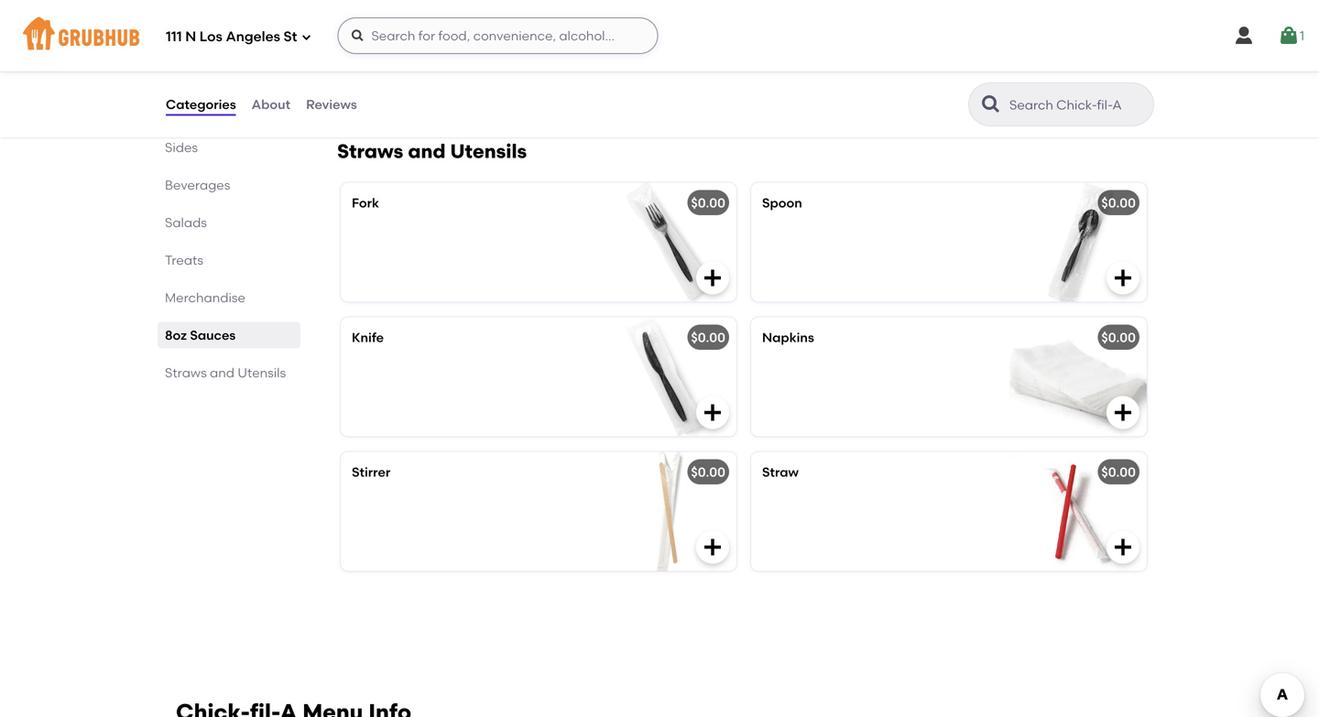 Task type: locate. For each thing, give the bounding box(es) containing it.
and down 8oz sauces "tab"
[[210, 365, 235, 381]]

of
[[545, 21, 557, 37], [390, 59, 402, 74], [538, 77, 551, 93]]

main navigation navigation
[[0, 0, 1320, 71]]

1 vertical spatial straws
[[165, 365, 207, 381]]

$0.00 for straw
[[1102, 465, 1136, 480]]

straws and utensils
[[337, 140, 527, 163], [165, 365, 286, 381]]

8-
[[372, 21, 385, 37]]

1 vertical spatial of
[[390, 59, 402, 74]]

0 horizontal spatial the
[[448, 77, 468, 93]]

0 horizontal spatial straws
[[165, 365, 207, 381]]

merchandise tab
[[165, 288, 293, 308]]

the up spices
[[490, 40, 511, 56]]

squeezable
[[430, 21, 502, 37]]

sauce
[[421, 40, 458, 56]]

spices
[[489, 59, 528, 74]]

1 horizontal spatial the
[[490, 40, 511, 56]]

1 vertical spatial straws and utensils
[[165, 365, 286, 381]]

0 horizontal spatial straws and utensils
[[165, 365, 286, 381]]

straws and utensils down 8oz sauces "tab"
[[165, 365, 286, 381]]

svg image inside 1 "button"
[[1278, 25, 1300, 47]]

of down robust
[[538, 77, 551, 93]]

straws and utensils down honey. on the left of page
[[337, 140, 527, 163]]

with down squeezable
[[461, 40, 487, 56]]

of up robust
[[545, 21, 557, 37]]

entrées tab
[[165, 100, 293, 120]]

treats tab
[[165, 251, 293, 270]]

111
[[166, 29, 182, 45]]

0 horizontal spatial utensils
[[238, 365, 286, 381]]

svg image for straw image
[[1113, 537, 1135, 559]]

the down mustard
[[448, 77, 468, 93]]

of down savory
[[390, 59, 402, 74]]

straws inside tab
[[165, 365, 207, 381]]

0 horizontal spatial and
[[210, 365, 235, 381]]

knife image
[[599, 318, 737, 437]]

and left spices
[[461, 59, 486, 74]]

0 horizontal spatial with
[[418, 77, 445, 93]]

1 vertical spatial utensils
[[238, 365, 286, 381]]

0 vertical spatial and
[[461, 59, 486, 74]]

an
[[352, 21, 369, 37]]

with down mustard
[[418, 77, 445, 93]]

8oz
[[165, 328, 187, 343]]

2 horizontal spatial svg image
[[1113, 537, 1135, 559]]

straw
[[762, 465, 799, 480]]

sauces
[[190, 328, 236, 343]]

2 vertical spatial svg image
[[1113, 537, 1135, 559]]

straws
[[337, 140, 404, 163], [165, 365, 207, 381]]

and
[[461, 59, 486, 74], [408, 140, 446, 163], [210, 365, 235, 381]]

$0.00 for knife
[[691, 330, 726, 346]]

8oz sauces tab
[[165, 326, 293, 345]]

los
[[200, 29, 223, 45]]

utensils
[[450, 140, 527, 163], [238, 365, 286, 381]]

breakfast
[[165, 65, 224, 80]]

fork image
[[599, 183, 737, 302]]

0 vertical spatial with
[[461, 40, 487, 56]]

2 horizontal spatial and
[[461, 59, 486, 74]]

straws and utensils tab
[[165, 363, 293, 383]]

1 horizontal spatial straws
[[337, 140, 404, 163]]

reviews
[[306, 97, 357, 112]]

0 vertical spatial of
[[545, 21, 557, 37]]

and down combined
[[408, 140, 446, 163]]

about button
[[251, 71, 291, 137]]

about
[[252, 97, 291, 112]]

utensils down sweetness
[[450, 140, 527, 163]]

straws down honey. on the left of page
[[337, 140, 404, 163]]

1 horizontal spatial straws and utensils
[[337, 140, 527, 163]]

svg image
[[301, 32, 312, 43], [702, 67, 724, 89], [1113, 537, 1135, 559]]

utensils down 8oz sauces "tab"
[[238, 365, 286, 381]]

1 vertical spatial the
[[448, 77, 468, 93]]

0 vertical spatial utensils
[[450, 140, 527, 163]]

an 8-ounce, squeezable bottle of this savory sauce with the robust flavor of mustard and spices combined with the sweetness of honey.
[[352, 21, 557, 111]]

honey.
[[352, 96, 392, 111]]

straws and utensils inside straws and utensils tab
[[165, 365, 286, 381]]

1 horizontal spatial svg image
[[702, 67, 724, 89]]

2 vertical spatial and
[[210, 365, 235, 381]]

search icon image
[[981, 93, 1003, 115]]

$0.00 for stirrer
[[691, 465, 726, 480]]

svg image
[[1234, 25, 1256, 47], [1278, 25, 1300, 47], [351, 28, 365, 43], [702, 267, 724, 289], [1113, 267, 1135, 289], [702, 402, 724, 424], [1113, 402, 1135, 424], [702, 537, 724, 559]]

merchandise
[[165, 290, 246, 306]]

1 vertical spatial svg image
[[702, 67, 724, 89]]

1 horizontal spatial and
[[408, 140, 446, 163]]

$0.00 for napkins
[[1102, 330, 1136, 346]]

savory
[[377, 40, 417, 56]]

with
[[461, 40, 487, 56], [418, 77, 445, 93]]

0 horizontal spatial svg image
[[301, 32, 312, 43]]

the
[[490, 40, 511, 56], [448, 77, 468, 93]]

$0.00
[[691, 195, 726, 211], [1102, 195, 1136, 211], [691, 330, 726, 346], [1102, 330, 1136, 346], [691, 465, 726, 480], [1102, 465, 1136, 480]]

napkins image
[[1010, 318, 1147, 437]]

0 vertical spatial svg image
[[301, 32, 312, 43]]

straws down "8oz" at the left
[[165, 365, 207, 381]]



Task type: describe. For each thing, give the bounding box(es) containing it.
ounce,
[[385, 21, 427, 37]]

1 vertical spatial with
[[418, 77, 445, 93]]

Search Chick-fil-A search field
[[1008, 96, 1148, 114]]

$0.00 for spoon
[[1102, 195, 1136, 211]]

spoon image
[[1010, 183, 1147, 302]]

robust
[[514, 40, 553, 56]]

1 horizontal spatial utensils
[[450, 140, 527, 163]]

salads
[[165, 215, 207, 231]]

treats
[[165, 253, 203, 268]]

an 8-ounce, squeezable bottle of this savory sauce with the robust flavor of mustard and spices combined with the sweetness of honey. button
[[341, 0, 737, 111]]

svg image inside main navigation navigation
[[301, 32, 312, 43]]

flavor
[[352, 59, 387, 74]]

beverages
[[165, 177, 230, 193]]

1 vertical spatial and
[[408, 140, 446, 163]]

reviews button
[[305, 71, 358, 137]]

st
[[284, 29, 297, 45]]

1
[[1300, 28, 1305, 43]]

categories
[[166, 97, 236, 112]]

mustard
[[405, 59, 458, 74]]

Search for food, convenience, alcohol... search field
[[338, 17, 658, 54]]

combined
[[352, 77, 415, 93]]

1 horizontal spatial with
[[461, 40, 487, 56]]

salads tab
[[165, 213, 293, 232]]

breakfast tab
[[165, 63, 293, 82]]

svg image for the 8oz honey mustard sauce image
[[702, 67, 724, 89]]

1 button
[[1278, 19, 1305, 52]]

napkins
[[762, 330, 815, 346]]

stirrer
[[352, 465, 391, 480]]

8oz honey mustard sauce image
[[599, 0, 737, 102]]

knife
[[352, 330, 384, 346]]

and inside tab
[[210, 365, 235, 381]]

straw image
[[1010, 452, 1147, 571]]

sweetness
[[471, 77, 535, 93]]

beverages tab
[[165, 176, 293, 195]]

utensils inside tab
[[238, 365, 286, 381]]

n
[[185, 29, 196, 45]]

sides
[[165, 140, 198, 155]]

this
[[352, 40, 374, 56]]

angeles
[[226, 29, 280, 45]]

0 vertical spatial straws and utensils
[[337, 140, 527, 163]]

sides tab
[[165, 138, 293, 157]]

spoon
[[762, 195, 803, 211]]

bottle
[[505, 21, 541, 37]]

entrées
[[165, 102, 211, 118]]

2 vertical spatial of
[[538, 77, 551, 93]]

stirrer image
[[599, 452, 737, 571]]

8oz sauces
[[165, 328, 236, 343]]

categories button
[[165, 71, 237, 137]]

111 n los angeles st
[[166, 29, 297, 45]]

$0.00 for fork
[[691, 195, 726, 211]]

fork
[[352, 195, 379, 211]]

and inside an 8-ounce, squeezable bottle of this savory sauce with the robust flavor of mustard and spices combined with the sweetness of honey.
[[461, 59, 486, 74]]

0 vertical spatial the
[[490, 40, 511, 56]]

0 vertical spatial straws
[[337, 140, 404, 163]]



Task type: vqa. For each thing, say whether or not it's contained in the screenshot.
bottom the
yes



